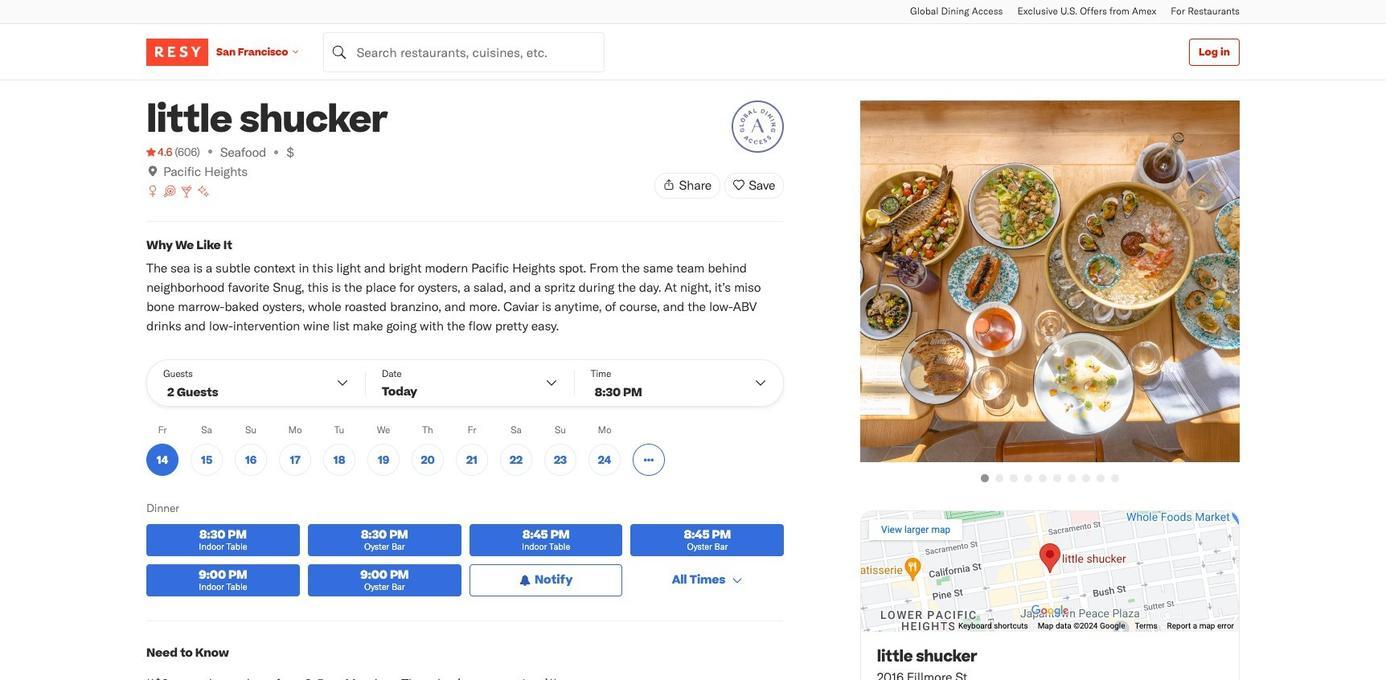 Task type: locate. For each thing, give the bounding box(es) containing it.
Search restaurants, cuisines, etc. text field
[[324, 32, 605, 72]]

None field
[[324, 32, 605, 72]]



Task type: vqa. For each thing, say whether or not it's contained in the screenshot.
Search restaurants, cuisines, etc. text box
yes



Task type: describe. For each thing, give the bounding box(es) containing it.
4.6 out of 5 stars image
[[146, 144, 172, 160]]



